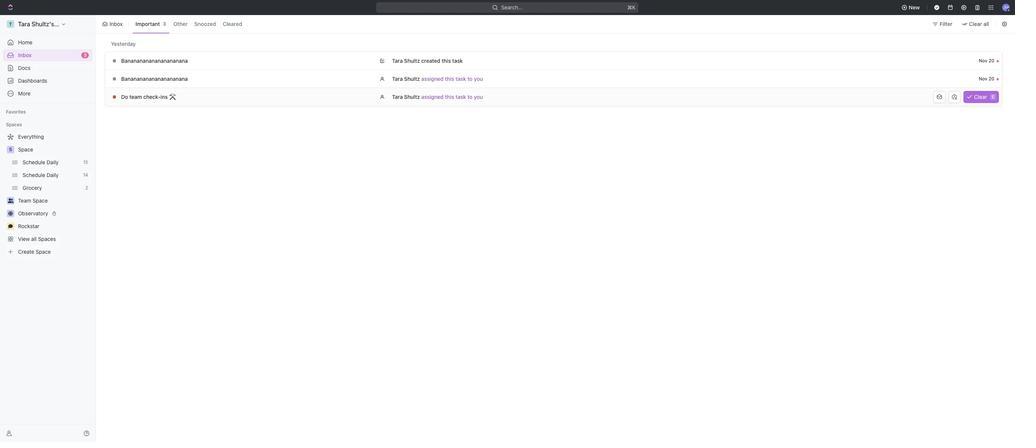 Task type: vqa. For each thing, say whether or not it's contained in the screenshot.
the rightmost 3
yes



Task type: locate. For each thing, give the bounding box(es) containing it.
space up 'observatory'
[[33, 198, 48, 204]]

1 vertical spatial space
[[33, 198, 48, 204]]

comment image
[[8, 224, 13, 229]]

spaces up create space link
[[38, 236, 56, 242]]

banananananananananana for tara shultz created this task
[[121, 57, 188, 64]]

2 nov 20 from the top
[[980, 76, 995, 82]]

2 vertical spatial task
[[456, 94, 466, 100]]

1 schedule daily link from the top
[[23, 157, 80, 169]]

to for banananananananananana
[[468, 75, 473, 82]]

1 unread image from the top
[[997, 60, 1000, 62]]

0 vertical spatial banananananananananana
[[121, 57, 188, 64]]

schedule down space link
[[23, 159, 45, 166]]

tara for unread icon
[[392, 94, 403, 100]]

0 vertical spatial to
[[468, 75, 473, 82]]

2 vertical spatial 20
[[989, 94, 995, 100]]

2 schedule daily link from the top
[[23, 169, 80, 181]]

you
[[474, 75, 483, 82], [474, 94, 483, 100]]

schedule daily down space link
[[23, 159, 59, 166]]

snoozed
[[195, 21, 216, 27]]

nov
[[980, 58, 988, 63], [980, 76, 988, 82], [980, 94, 988, 100]]

3 inside the important 3
[[163, 21, 166, 27]]

0 vertical spatial spaces
[[6, 122, 22, 128]]

0 vertical spatial shultz
[[404, 57, 420, 64]]

do team check-ins ⚒️
[[121, 94, 176, 100]]

20
[[989, 58, 995, 63], [989, 76, 995, 82], [989, 94, 995, 100]]

daily down space link
[[47, 159, 59, 166]]

0 horizontal spatial 3
[[84, 52, 87, 58]]

other button
[[171, 18, 190, 30]]

assigned for do team check-ins ⚒️
[[422, 94, 444, 100]]

jm button
[[1001, 2, 1013, 14]]

daily
[[47, 159, 59, 166], [47, 172, 59, 178]]

important
[[136, 21, 160, 27]]

2 20 from the top
[[989, 76, 995, 82]]

space down view all spaces link
[[36, 249, 51, 255]]

sidebar navigation
[[0, 15, 98, 443]]

2 vertical spatial nov 20
[[980, 94, 995, 100]]

banananananananananana down the yesterday
[[121, 57, 188, 64]]

1 vertical spatial this
[[445, 75, 454, 82]]

0 vertical spatial task
[[453, 57, 463, 64]]

more button
[[3, 88, 93, 100]]

1 vertical spatial to
[[468, 94, 473, 100]]

banananananananananana up check-
[[121, 75, 188, 82]]

1 to from the top
[[468, 75, 473, 82]]

0 vertical spatial unread image
[[997, 60, 1000, 62]]

1 schedule daily from the top
[[23, 159, 59, 166]]

you for banananananananananana
[[474, 75, 483, 82]]

inbox up the yesterday
[[110, 21, 123, 27]]

clear left e
[[975, 94, 988, 100]]

2 nov from the top
[[980, 76, 988, 82]]

3 nov from the top
[[980, 94, 988, 100]]

clear inside 'button'
[[970, 21, 983, 27]]

1 vertical spatial all
[[31, 236, 37, 242]]

2 schedule daily from the top
[[23, 172, 59, 178]]

globe image
[[8, 212, 13, 216]]

0 vertical spatial space
[[18, 146, 33, 153]]

tree containing everything
[[3, 131, 93, 258]]

3
[[163, 21, 166, 27], [84, 52, 87, 58]]

2 assigned from the top
[[422, 94, 444, 100]]

0 horizontal spatial spaces
[[6, 122, 22, 128]]

assigned for banananananananananana
[[422, 75, 444, 82]]

s
[[9, 147, 12, 152]]

2 you from the top
[[474, 94, 483, 100]]

0 vertical spatial inbox
[[110, 21, 123, 27]]

1 horizontal spatial all
[[984, 21, 990, 27]]

nov 20
[[980, 58, 995, 63], [980, 76, 995, 82], [980, 94, 995, 100]]

view
[[18, 236, 30, 242]]

tara shultz's workspace
[[18, 21, 87, 27]]

1 nov from the top
[[980, 58, 988, 63]]

banananananananananana
[[121, 57, 188, 64], [121, 75, 188, 82]]

cleared
[[223, 21, 242, 27]]

create space link
[[3, 246, 91, 258]]

do
[[121, 94, 128, 100]]

1 vertical spatial nov 20
[[980, 76, 995, 82]]

spaces down favorites button
[[6, 122, 22, 128]]

1 vertical spatial schedule daily
[[23, 172, 59, 178]]

1 you from the top
[[474, 75, 483, 82]]

task for tara shultz created this task's unread image
[[453, 57, 463, 64]]

⚒️
[[169, 94, 176, 100]]

1 vertical spatial unread image
[[997, 78, 1000, 80]]

0 vertical spatial schedule
[[23, 159, 45, 166]]

3 down workspace
[[84, 52, 87, 58]]

dashboards
[[18, 78, 47, 84]]

schedule daily link up grocery link
[[23, 169, 80, 181]]

check-
[[143, 94, 161, 100]]

1 banananananananananana from the top
[[121, 57, 188, 64]]

tara shultz assigned this task to you for do team check-ins ⚒️
[[392, 94, 483, 100]]

schedule daily link
[[23, 157, 80, 169], [23, 169, 80, 181]]

2 banananananananananana from the top
[[121, 75, 188, 82]]

1 vertical spatial banananananananananana
[[121, 75, 188, 82]]

schedule daily link for 14
[[23, 169, 80, 181]]

0 vertical spatial clear
[[970, 21, 983, 27]]

1 vertical spatial assigned
[[422, 94, 444, 100]]

schedule
[[23, 159, 45, 166], [23, 172, 45, 178]]

grocery link
[[23, 182, 82, 194]]

1 vertical spatial you
[[474, 94, 483, 100]]

2 schedule from the top
[[23, 172, 45, 178]]

daily up grocery link
[[47, 172, 59, 178]]

1 vertical spatial schedule daily link
[[23, 169, 80, 181]]

1 vertical spatial daily
[[47, 172, 59, 178]]

2 daily from the top
[[47, 172, 59, 178]]

0 vertical spatial assigned
[[422, 75, 444, 82]]

clear all button
[[959, 18, 994, 30]]

inbox
[[110, 21, 123, 27], [18, 52, 32, 58]]

1 vertical spatial inbox
[[18, 52, 32, 58]]

home link
[[3, 37, 93, 49]]

unread image
[[997, 60, 1000, 62], [997, 78, 1000, 80]]

2 vertical spatial nov
[[980, 94, 988, 100]]

jm
[[1004, 5, 1009, 10]]

1 vertical spatial clear
[[975, 94, 988, 100]]

spaces
[[6, 122, 22, 128], [38, 236, 56, 242]]

0 vertical spatial tara shultz assigned this task to you
[[392, 75, 483, 82]]

15
[[83, 160, 88, 165]]

tara
[[18, 21, 30, 27], [392, 57, 403, 64], [392, 75, 403, 82], [392, 94, 403, 100]]

1 vertical spatial shultz
[[404, 75, 420, 82]]

schedule daily link down space link
[[23, 157, 80, 169]]

shultz
[[404, 57, 420, 64], [404, 75, 420, 82], [404, 94, 420, 100]]

home
[[18, 39, 32, 46]]

assigned
[[422, 75, 444, 82], [422, 94, 444, 100]]

0 vertical spatial schedule daily link
[[23, 157, 80, 169]]

2 unread image from the top
[[997, 78, 1000, 80]]

clear right filter
[[970, 21, 983, 27]]

other
[[174, 21, 188, 27]]

task for tara shultz assigned this task to you's unread image
[[456, 75, 466, 82]]

0 vertical spatial daily
[[47, 159, 59, 166]]

filter button
[[930, 18, 958, 30]]

tree
[[3, 131, 93, 258]]

1 vertical spatial 3
[[84, 52, 87, 58]]

1 vertical spatial task
[[456, 75, 466, 82]]

unread image for tara shultz created this task
[[997, 60, 1000, 62]]

1 vertical spatial 20
[[989, 76, 995, 82]]

1 daily from the top
[[47, 159, 59, 166]]

1 schedule from the top
[[23, 159, 45, 166]]

1 20 from the top
[[989, 58, 995, 63]]

clear
[[970, 21, 983, 27], [975, 94, 988, 100]]

0 vertical spatial schedule daily
[[23, 159, 59, 166]]

team
[[130, 94, 142, 100]]

0 vertical spatial you
[[474, 75, 483, 82]]

inbox down the home
[[18, 52, 32, 58]]

schedule daily up grocery
[[23, 172, 59, 178]]

user group image
[[8, 199, 13, 203]]

tab list
[[131, 14, 246, 35]]

all inside tree
[[31, 236, 37, 242]]

1 vertical spatial tara shultz assigned this task to you
[[392, 94, 483, 100]]

2 vertical spatial shultz
[[404, 94, 420, 100]]

important 3
[[136, 21, 166, 27]]

1 vertical spatial schedule
[[23, 172, 45, 178]]

3 nov 20 from the top
[[980, 94, 995, 100]]

daily for 14
[[47, 172, 59, 178]]

0 vertical spatial 20
[[989, 58, 995, 63]]

1 vertical spatial nov
[[980, 76, 988, 82]]

everything link
[[3, 131, 91, 143]]

schedule daily link for 15
[[23, 157, 80, 169]]

0 horizontal spatial all
[[31, 236, 37, 242]]

1 tara shultz assigned this task to you from the top
[[392, 75, 483, 82]]

0 vertical spatial all
[[984, 21, 990, 27]]

to
[[468, 75, 473, 82], [468, 94, 473, 100]]

to for do team check-ins ⚒️
[[468, 94, 473, 100]]

more
[[18, 90, 31, 97]]

0 vertical spatial nov 20
[[980, 58, 995, 63]]

0 vertical spatial nov
[[980, 58, 988, 63]]

2 to from the top
[[468, 94, 473, 100]]

shultz's
[[32, 21, 54, 27]]

3 20 from the top
[[989, 94, 995, 100]]

tara shultz assigned this task to you
[[392, 75, 483, 82], [392, 94, 483, 100]]

all
[[984, 21, 990, 27], [31, 236, 37, 242]]

1 assigned from the top
[[422, 75, 444, 82]]

schedule up grocery
[[23, 172, 45, 178]]

tree inside sidebar navigation
[[3, 131, 93, 258]]

0 vertical spatial 3
[[163, 21, 166, 27]]

1 horizontal spatial spaces
[[38, 236, 56, 242]]

space down everything
[[18, 146, 33, 153]]

banananananananananana for tara shultz assigned this task to you
[[121, 75, 188, 82]]

1 nov 20 from the top
[[980, 58, 995, 63]]

created
[[422, 57, 441, 64]]

everything
[[18, 134, 44, 140]]

3 left other
[[163, 21, 166, 27]]

snoozed button
[[192, 18, 219, 30]]

grocery
[[23, 185, 42, 191]]

space
[[18, 146, 33, 153], [33, 198, 48, 204], [36, 249, 51, 255]]

2 vertical spatial space
[[36, 249, 51, 255]]

1 vertical spatial spaces
[[38, 236, 56, 242]]

task
[[453, 57, 463, 64], [456, 75, 466, 82], [456, 94, 466, 100]]

1 horizontal spatial 3
[[163, 21, 166, 27]]

all inside 'button'
[[984, 21, 990, 27]]

0 horizontal spatial inbox
[[18, 52, 32, 58]]

daily for 15
[[47, 159, 59, 166]]

2 tara shultz assigned this task to you from the top
[[392, 94, 483, 100]]

3 shultz from the top
[[404, 94, 420, 100]]

this
[[442, 57, 451, 64], [445, 75, 454, 82], [445, 94, 454, 100]]

schedule daily
[[23, 159, 59, 166], [23, 172, 59, 178]]

space link
[[18, 144, 91, 156]]



Task type: describe. For each thing, give the bounding box(es) containing it.
jeremy miller's workspace, , element
[[7, 20, 14, 28]]

all for clear
[[984, 21, 990, 27]]

nov for unread icon
[[980, 94, 988, 100]]

tara for tara shultz assigned this task to you's unread image
[[392, 75, 403, 82]]

dashboards link
[[3, 75, 93, 87]]

view all spaces
[[18, 236, 56, 242]]

view all spaces link
[[3, 233, 91, 245]]

unread image for tara shultz assigned this task to you
[[997, 78, 1000, 80]]

observatory link
[[18, 208, 91, 220]]

favorites
[[6, 109, 26, 115]]

you for do team check-ins ⚒️
[[474, 94, 483, 100]]

search...
[[502, 4, 523, 11]]

2 vertical spatial this
[[445, 94, 454, 100]]

14
[[83, 172, 88, 178]]

new
[[909, 4, 921, 11]]

task for unread icon
[[456, 94, 466, 100]]

schedule daily for 14
[[23, 172, 59, 178]]

new button
[[899, 2, 925, 14]]

1 horizontal spatial inbox
[[110, 21, 123, 27]]

nov for tara shultz created this task's unread image
[[980, 58, 988, 63]]

schedule for 15
[[23, 159, 45, 166]]

space, , element
[[7, 146, 14, 154]]

schedule daily for 15
[[23, 159, 59, 166]]

spaces inside view all spaces link
[[38, 236, 56, 242]]

workspace
[[56, 21, 87, 27]]

all for view
[[31, 236, 37, 242]]

2
[[85, 185, 88, 191]]

0 vertical spatial this
[[442, 57, 451, 64]]

⌘k
[[628, 4, 636, 11]]

docs link
[[3, 62, 93, 74]]

clear all
[[970, 21, 990, 27]]

tara for tara shultz created this task's unread image
[[392, 57, 403, 64]]

observatory
[[18, 210, 48, 217]]

filter
[[940, 21, 953, 27]]

ins
[[161, 94, 168, 100]]

e
[[993, 94, 995, 100]]

2 shultz from the top
[[404, 75, 420, 82]]

cleared button
[[220, 18, 245, 30]]

clear for clear all
[[970, 21, 983, 27]]

clear for clear
[[975, 94, 988, 100]]

team space link
[[18, 195, 91, 207]]

unread image
[[997, 96, 1000, 99]]

team space
[[18, 198, 48, 204]]

nov for tara shultz assigned this task to you's unread image
[[980, 76, 988, 82]]

1 shultz from the top
[[404, 57, 420, 64]]

create space
[[18, 249, 51, 255]]

t
[[9, 21, 12, 27]]

rockstar link
[[18, 221, 91, 233]]

tara shultz created this task
[[392, 57, 463, 64]]

inbox inside sidebar navigation
[[18, 52, 32, 58]]

3 inside sidebar navigation
[[84, 52, 87, 58]]

tara inside sidebar navigation
[[18, 21, 30, 27]]

team
[[18, 198, 31, 204]]

favorites button
[[3, 108, 29, 117]]

rockstar
[[18, 223, 39, 230]]

tab list containing important
[[131, 14, 246, 35]]

create
[[18, 249, 34, 255]]

space for team
[[33, 198, 48, 204]]

yesterday
[[111, 41, 136, 47]]

docs
[[18, 65, 31, 71]]

space for create
[[36, 249, 51, 255]]

tara shultz assigned this task to you for banananananananananana
[[392, 75, 483, 82]]

schedule for 14
[[23, 172, 45, 178]]



